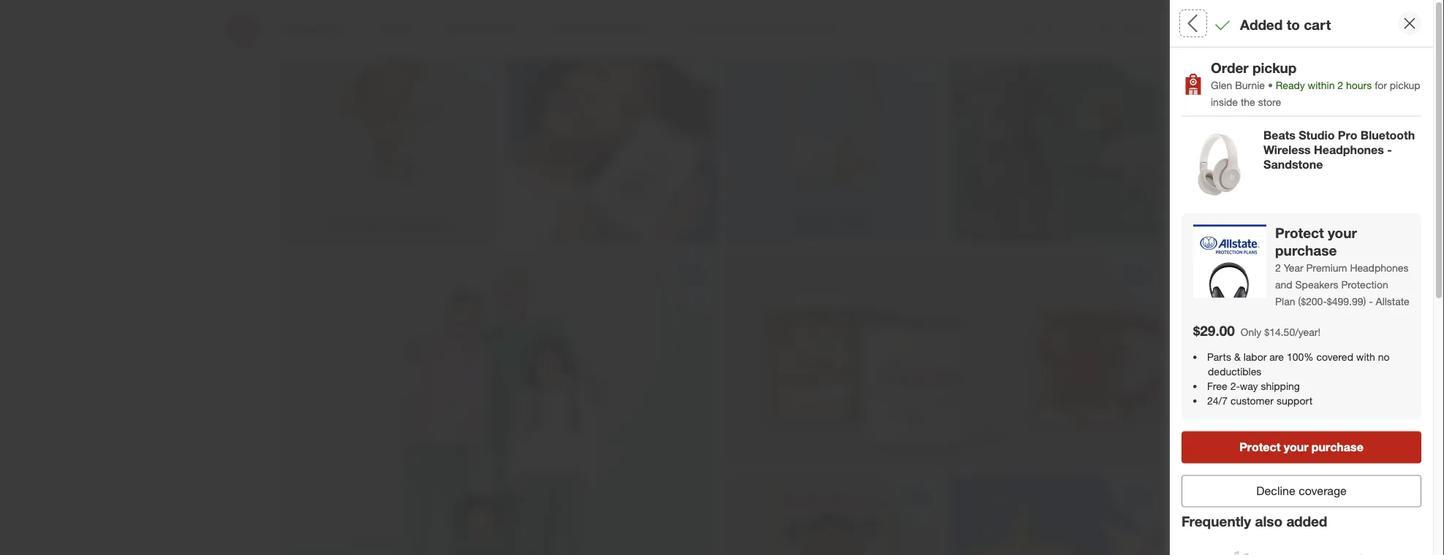 Task type: locate. For each thing, give the bounding box(es) containing it.
hours for ellicott city
[[1264, 220, 1290, 233]]

open until 11pm up the pickup
[[1194, 264, 1270, 277]]

- left the the
[[1384, 526, 1389, 540]]

to for add
[[1337, 410, 1345, 421]]

1 vertical spatial registry
[[1307, 459, 1347, 473]]

1 beats studio pro bluetooth wireless headphones link from the top
[[1311, 59, 1433, 103]]

protect for protect your purchase 2 year premium headphones and speakers protection plan ($200-$499.99) - allstate
[[1276, 225, 1324, 242]]

2 only from the top
[[1240, 361, 1259, 374]]

1 horizontal spatial sale
[[1355, 126, 1378, 140]]

near inside available near you ready within 2 hours for pickup inside the store
[[1235, 378, 1260, 392]]

cart right add on the bottom
[[1347, 410, 1365, 421]]

3 in from the top
[[1194, 516, 1202, 529]]

5 down decline
[[1262, 516, 1267, 529]]

1 vertical spatial glen
[[1194, 310, 1224, 327]]

in left of
[[1194, 361, 1202, 374]]

0 vertical spatial in-
[[1214, 120, 1226, 133]]

1 vertical spatial to
[[1337, 410, 1345, 421]]

near for in-
[[1213, 105, 1235, 118]]

1 vertical spatial create or manage registry
[[1210, 459, 1347, 473]]

purchase inside button
[[1312, 441, 1364, 455]]

within inside "more near you show in-stock stores within 50 miles"
[[1285, 120, 1311, 133]]

0 vertical spatial beats studio pro bluetooth wireless headphones
[[1311, 59, 1416, 103]]

choose options
[[1182, 13, 1308, 33]]

covered
[[1317, 351, 1354, 364]]

glen down the pickup
[[1194, 310, 1224, 327]]

in for ellicott
[[1194, 205, 1202, 218]]

2 vertical spatial create
[[1211, 480, 1246, 495]]

1 vertical spatial open
[[1194, 419, 1219, 432]]

1 vertical spatial sign
[[1388, 480, 1411, 495]]

1 until from the top
[[1222, 264, 1241, 277]]

in inside the in stock - only 4 left ready within 2 hours for pickup inside the store
[[1194, 361, 1202, 374]]

- up get
[[1370, 295, 1374, 308]]

sign inside choose options dialog
[[1388, 480, 1411, 495]]

registry up added
[[1309, 480, 1348, 495]]

stock up apple 20w usb-c power adapter image
[[1205, 516, 1230, 529]]

you down location
[[1238, 105, 1255, 118]]

glen for glen burnie north
[[1194, 465, 1224, 482]]

beats left solo³
[[1311, 69, 1343, 83]]

0 vertical spatial or
[[1248, 230, 1259, 244]]

2 right deep brown image
[[1256, 220, 1261, 233]]

show up glen burnie north
[[1249, 436, 1280, 451]]

wireless inside choose options dialog
[[1368, 74, 1416, 88]]

2 open from the top
[[1194, 419, 1219, 432]]

stores
[[1267, 13, 1319, 33]]

0 vertical spatial pro
[[1385, 59, 1405, 74]]

pickup
[[1253, 59, 1297, 76], [1390, 79, 1421, 92], [1308, 220, 1339, 233], [1308, 375, 1339, 388], [1312, 395, 1347, 409], [1308, 531, 1339, 544]]

1 vertical spatial show
[[1249, 436, 1280, 451]]

1 vertical spatial miles
[[1202, 175, 1226, 188]]

open down 24/7
[[1194, 419, 1219, 432]]

inside down with
[[1341, 375, 1368, 388]]

sale down $299.99
[[1311, 151, 1331, 163]]

your up the north
[[1284, 441, 1309, 455]]

your inside button
[[1284, 441, 1309, 455]]

0 horizontal spatial you
[[1238, 105, 1255, 118]]

added
[[1241, 16, 1283, 33]]

ready inside the in stock - only 4 left ready within 2 hours for pickup inside the store
[[1194, 375, 1223, 388]]

search
[[1039, 23, 1074, 38]]

sandstone image inside choose options dialog
[[1298, 214, 1329, 245]]

items
[[1247, 13, 1291, 33]]

you for more near you
[[1238, 105, 1255, 118]]

1 vertical spatial pro
[[1339, 128, 1358, 143]]

your for protect your purchase
[[1284, 441, 1309, 455]]

2 horizontal spatial your
[[1328, 225, 1358, 242]]

2 year premium headphones and speakers protection plan ($200-$499.99) - allstate image
[[1194, 225, 1267, 298]]

0 vertical spatial left
[[1270, 205, 1285, 218]]

2 in from the top
[[1194, 361, 1202, 374]]

$29.00
[[1194, 323, 1235, 340]]

hours right deep brown image
[[1264, 220, 1290, 233]]

5
[[1262, 205, 1267, 218], [1262, 516, 1267, 529]]

0 horizontal spatial cart
[[1304, 16, 1331, 33]]

1 horizontal spatial to
[[1337, 410, 1345, 421]]

open
[[1194, 264, 1219, 277], [1194, 419, 1219, 432]]

5 down closest
[[1262, 205, 1267, 218]]

left
[[1270, 205, 1285, 218], [1270, 361, 1285, 374], [1270, 516, 1285, 529]]

stay
[[332, 222, 350, 234]]

to inside "dialog"
[[1287, 16, 1301, 33]]

cart for add to cart
[[1347, 410, 1365, 421]]

ready down of
[[1194, 375, 1223, 388]]

sandstone image inside the explore items dialog
[[1353, 347, 1364, 359]]

1 vertical spatial beats studio pro bluetooth wireless headphones
[[1311, 298, 1405, 362]]

beats solo³ bluetooth wireless on-ear headphones image
[[1182, 68, 1302, 188], [1182, 68, 1302, 188]]

store inside the in stock - only 4 left ready within 2 hours for pickup inside the store
[[1194, 390, 1217, 403]]

0 vertical spatial in stock - only 5 left ready within 2 hours for pickup inside the store
[[1194, 205, 1386, 247]]

wireless up deep brown icon
[[1311, 331, 1358, 345]]

the inside available near you ready within 2 hours for pickup inside the store
[[1385, 395, 1402, 409]]

until for glen
[[1222, 419, 1241, 432]]

11pm
[[1244, 264, 1270, 277], [1244, 419, 1270, 432]]

1 vertical spatial you
[[1264, 378, 1284, 392]]

21
[[1206, 15, 1214, 24]]

open until 11pm for glen
[[1194, 419, 1270, 432]]

protect inside protect your purchase button
[[1240, 441, 1281, 455]]

headphones
[[1311, 89, 1381, 103], [1311, 119, 1381, 134], [1315, 143, 1385, 157], [1351, 262, 1409, 275], [1311, 348, 1381, 362]]

0 vertical spatial only
[[1240, 205, 1259, 218]]

- inside the "beats studio pro bluetooth wireless headphones - sandstone"
[[1388, 143, 1393, 157]]

black image left rose gold icon
[[1311, 119, 1323, 131]]

0 horizontal spatial show
[[1185, 120, 1211, 133]]

in- inside button
[[1283, 436, 1298, 451]]

pickup button
[[1182, 263, 1262, 342]]

0 vertical spatial in
[[1283, 177, 1290, 188]]

beats up for pickup inside the store
[[1311, 59, 1343, 74]]

1 horizontal spatial your
[[1284, 441, 1309, 455]]

hours inside the in stock - only 4 left ready within 2 hours for pickup inside the store
[[1264, 375, 1290, 388]]

0 vertical spatial navy image
[[1260, 214, 1291, 245]]

1 vertical spatial stores
[[1332, 436, 1366, 451]]

0 vertical spatial sandstone
[[1264, 158, 1324, 172]]

left down closest
[[1270, 205, 1285, 218]]

sandstone image
[[1298, 214, 1329, 245], [1353, 347, 1364, 359]]

bluetooth down solo³
[[1311, 86, 1365, 100]]

stores inside "more near you show in-stock stores within 50 miles"
[[1253, 120, 1282, 133]]

glen for glen burnie 11 miles
[[1194, 310, 1224, 327]]

get
[[1363, 309, 1377, 320]]

0 vertical spatial purchase
[[1276, 242, 1337, 259]]

purchase for protect your purchase
[[1312, 441, 1364, 455]]

you inside available near you ready within 2 hours for pickup inside the store
[[1264, 378, 1284, 392]]

or inside choose options dialog
[[1250, 480, 1260, 495]]

1 horizontal spatial cart
[[1347, 410, 1365, 421]]

inside up add to cart
[[1351, 395, 1382, 409]]

registry up premium
[[1307, 230, 1347, 244]]

ready inside "dialog"
[[1276, 79, 1306, 92]]

glen inside glen burnie 11 miles
[[1194, 310, 1224, 327]]

classic
[[1311, 543, 1352, 556]]

stock
[[1226, 120, 1251, 133], [1293, 177, 1314, 188], [1205, 205, 1230, 218], [1218, 355, 1246, 370], [1205, 361, 1230, 374], [1298, 436, 1328, 451], [1205, 516, 1230, 529]]

order pickup
[[1211, 59, 1297, 76]]

wireless inside beats solo³ bluetooth wireless on-ear headphones
[[1311, 103, 1358, 117]]

studio inside choose options dialog
[[1346, 59, 1382, 74]]

ready for glen burnie
[[1194, 375, 1223, 388]]

1 vertical spatial in stock - only 5 left ready within 2 hours for pickup inside the store
[[1194, 516, 1386, 556]]

studio
[[1346, 59, 1382, 74], [1299, 128, 1335, 143], [1346, 298, 1382, 312]]

cart inside "dialog"
[[1304, 16, 1331, 33]]

protect
[[1276, 225, 1324, 242], [1240, 441, 1281, 455]]

edit
[[1183, 78, 1201, 91]]

1 vertical spatial sandstone image
[[1353, 347, 1364, 359]]

glen burnie north
[[1194, 465, 1313, 482]]

0 vertical spatial cart
[[1304, 16, 1331, 33]]

0 vertical spatial show
[[1185, 120, 1211, 133]]

1 only from the top
[[1240, 205, 1259, 218]]

2 vertical spatial only
[[1240, 516, 1259, 529]]

1 vertical spatial sandstone
[[1216, 189, 1276, 203]]

burnie
[[1236, 79, 1266, 92], [1228, 310, 1271, 327], [1228, 465, 1271, 482]]

the inside the in stock - only 4 left ready within 2 hours for pickup inside the store
[[1371, 375, 1386, 388]]

in
[[1194, 205, 1202, 218], [1194, 361, 1202, 374], [1194, 516, 1202, 529]]

create or manage registry for beats solo³ bluetooth wireless on-ear headphones
[[1210, 230, 1347, 244]]

0 vertical spatial create
[[1210, 230, 1245, 244]]

0 vertical spatial sign
[[1389, 460, 1406, 471]]

fri,
[[1398, 309, 1410, 320]]

way
[[1241, 380, 1259, 393]]

pickup down added
[[1308, 531, 1339, 544]]

wireless up ear
[[1368, 74, 1416, 88]]

1 vertical spatial sale
[[1311, 151, 1331, 163]]

miles inside glen burnie 11 miles
[[1208, 331, 1232, 344]]

sign inside the explore items dialog
[[1389, 460, 1406, 471]]

stock down color sandstone
[[1205, 205, 1230, 218]]

purchase inside 'protect your purchase 2 year premium headphones and speakers protection plan ($200-$499.99) - allstate'
[[1276, 242, 1337, 259]]

2 11pm from the top
[[1244, 419, 1270, 432]]

support
[[1277, 395, 1313, 408]]

purchase down add to cart button
[[1312, 441, 1364, 455]]

elvis
[[1311, 526, 1337, 540]]

inside up premium
[[1341, 220, 1368, 233]]

your
[[1204, 78, 1223, 91], [1328, 225, 1358, 242], [1284, 441, 1309, 455]]

within down 2-
[[1219, 395, 1249, 409]]

your for protect your purchase 2 year premium headphones and speakers protection plan ($200-$499.99) - allstate
[[1328, 225, 1358, 242]]

miles for city
[[1202, 175, 1226, 188]]

2 black image from the top
[[1311, 347, 1323, 359]]

to inside button
[[1337, 410, 1345, 421]]

5 for ellicott city
[[1262, 205, 1267, 218]]

2 vertical spatial glen
[[1194, 465, 1224, 482]]

inside inside the in stock - only 4 left ready within 2 hours for pickup inside the store
[[1341, 375, 1368, 388]]

1 vertical spatial 11pm
[[1244, 419, 1270, 432]]

protect for protect your purchase
[[1240, 441, 1281, 455]]

inside for glen burnie
[[1341, 375, 1368, 388]]

1 horizontal spatial sandstone image
[[1353, 347, 1364, 359]]

1 vertical spatial manage
[[1262, 459, 1304, 473]]

2 vertical spatial in
[[1414, 480, 1423, 495]]

open for ellicott
[[1194, 264, 1219, 277]]

navy image
[[1260, 214, 1291, 245], [1339, 347, 1350, 359]]

wireless inside the "beats studio pro bluetooth wireless headphones - sandstone"
[[1264, 143, 1311, 157]]

beats
[[1311, 59, 1343, 74], [1311, 69, 1343, 83], [1264, 128, 1296, 143], [1311, 298, 1343, 312]]

inside up apple pencil 2nd generation image on the bottom right
[[1341, 531, 1368, 544]]

3 left from the top
[[1270, 516, 1285, 529]]

pickup inside for pickup inside the store
[[1390, 79, 1421, 92]]

sandstone down 'next'
[[1216, 189, 1276, 203]]

1 in from the top
[[1194, 205, 1202, 218]]

premium
[[1307, 262, 1348, 275]]

shipping get it by fri, dec 8
[[1363, 292, 1412, 332]]

1 vertical spatial create
[[1210, 459, 1245, 473]]

left right '4'
[[1270, 361, 1285, 374]]

0 vertical spatial sandstone image
[[1298, 214, 1329, 245]]

2 beats studio pro bluetooth wireless headphones from the top
[[1311, 298, 1405, 362]]

in
[[1283, 177, 1290, 188], [1409, 460, 1415, 471], [1414, 480, 1423, 495]]

hours
[[1347, 79, 1372, 92], [1264, 220, 1290, 233], [1264, 375, 1290, 388], [1262, 395, 1292, 409], [1264, 531, 1290, 544]]

added to cart
[[1241, 16, 1331, 33]]

within left 50
[[1285, 120, 1311, 133]]

0 horizontal spatial sandstone image
[[1298, 214, 1329, 245]]

0 vertical spatial stores
[[1253, 120, 1282, 133]]

2 5 from the top
[[1262, 516, 1267, 529]]

protect up year on the right top of the page
[[1276, 225, 1324, 242]]

wireless up rose gold icon
[[1311, 103, 1358, 117]]

1 open until 11pm from the top
[[1194, 264, 1270, 277]]

for down added
[[1293, 531, 1305, 544]]

dec
[[1363, 321, 1379, 332]]

1 vertical spatial open until 11pm
[[1194, 419, 1270, 432]]

stock up city
[[1226, 120, 1251, 133]]

edit your location button
[[1182, 77, 1278, 93]]

1 vertical spatial left
[[1270, 361, 1285, 374]]

1 horizontal spatial you
[[1264, 378, 1284, 392]]

1 vertical spatial purchase
[[1312, 441, 1364, 455]]

in left also
[[1194, 516, 1202, 529]]

bluetooth down ear
[[1361, 128, 1416, 143]]

plan
[[1276, 295, 1296, 308]]

manage for beats solo³ bluetooth wireless on-ear headphones
[[1262, 230, 1304, 244]]

$299.99 sale
[[1311, 126, 1378, 140]]

0 vertical spatial registry
[[1307, 230, 1347, 244]]

shipping
[[1261, 380, 1300, 393]]

near up customer
[[1235, 378, 1260, 392]]

registry inside choose options dialog
[[1309, 480, 1348, 495]]

near inside "more near you show in-stock stores within 50 miles"
[[1213, 105, 1235, 118]]

manage for beats studio pro bluetooth wireless headphones
[[1262, 459, 1304, 473]]

bluetooth up gold icon on the right top
[[1311, 74, 1365, 88]]

0 horizontal spatial your
[[1204, 78, 1223, 91]]

1 left from the top
[[1270, 205, 1285, 218]]

burnie left not
[[1228, 310, 1271, 327]]

1 11pm from the top
[[1244, 264, 1270, 277]]

miles right 3
[[1202, 175, 1226, 188]]

headphones inside the "beats studio pro bluetooth wireless headphones - sandstone"
[[1315, 143, 1385, 157]]

5 for glen burnie north
[[1262, 516, 1267, 529]]

hours for glen burnie
[[1264, 375, 1290, 388]]

stock inside ellicott city 3 miles next closest in stock
[[1293, 177, 1314, 188]]

store for ellicott city
[[1194, 234, 1217, 247]]

black image left deep brown icon
[[1311, 347, 1323, 359]]

1 beats studio pro bluetooth wireless headphones from the top
[[1311, 59, 1416, 103]]

ready down available
[[1182, 395, 1215, 409]]

1 in stock - only 5 left ready within 2 hours for pickup inside the store from the top
[[1194, 205, 1386, 247]]

2 in stock - only 5 left ready within 2 hours for pickup inside the store from the top
[[1194, 516, 1386, 556]]

- down color sandstone
[[1233, 205, 1237, 218]]

1 vertical spatial your
[[1328, 225, 1358, 242]]

store
[[1259, 96, 1282, 108], [1194, 234, 1217, 247], [1194, 390, 1217, 403], [1405, 395, 1431, 409], [1194, 546, 1217, 556]]

glen up frequently at the right of page
[[1194, 465, 1224, 482]]

sale inside choose options dialog
[[1355, 126, 1378, 140]]

- right parts on the bottom of the page
[[1233, 361, 1237, 374]]

elvis presley - the classic christma link
[[1311, 525, 1413, 556]]

1 vertical spatial protect
[[1240, 441, 1281, 455]]

bluetooth inside choose options dialog
[[1311, 74, 1365, 88]]

1 horizontal spatial stores
[[1332, 436, 1366, 451]]

burnie inside glen burnie 11 miles
[[1228, 310, 1271, 327]]

miles
[[1329, 120, 1353, 133], [1202, 175, 1226, 188], [1208, 331, 1232, 344]]

miles up parts on the bottom of the page
[[1208, 331, 1232, 344]]

stock inside button
[[1298, 436, 1328, 451]]

sign in inside the explore items dialog
[[1389, 460, 1415, 471]]

sale for $99.99 sale
[[1311, 151, 1331, 163]]

1 vertical spatial or
[[1248, 459, 1259, 473]]

only for burnie
[[1240, 361, 1259, 374]]

- inside the in stock - only 4 left ready within 2 hours for pickup inside the store
[[1233, 361, 1237, 374]]

only for city
[[1240, 205, 1259, 218]]

beats studio pro bluetooth wireless headphones link
[[1311, 59, 1433, 103], [1311, 297, 1413, 362]]

0 vertical spatial open until 11pm
[[1194, 264, 1270, 277]]

2 vertical spatial or
[[1250, 480, 1260, 495]]

2
[[1338, 79, 1344, 92], [1256, 220, 1261, 233], [1276, 262, 1281, 275], [1256, 375, 1261, 388], [1253, 395, 1259, 409], [1256, 531, 1261, 544]]

1 vertical spatial burnie
[[1228, 310, 1271, 327]]

choose options dialog
[[1170, 0, 1445, 556]]

your inside button
[[1204, 78, 1223, 91]]

black image
[[1184, 214, 1215, 245]]

0 vertical spatial miles
[[1329, 120, 1353, 133]]

in down the color
[[1194, 205, 1202, 218]]

elvis presley - the classic christmas collection (target exclusive, vinyl) image
[[1182, 525, 1302, 556], [1182, 525, 1302, 556]]

black image
[[1311, 119, 1323, 131], [1311, 347, 1323, 359]]

beats up city
[[1264, 128, 1296, 143]]

perfect
[[844, 212, 874, 223]]

0 vertical spatial open
[[1194, 264, 1219, 277]]

you down '4'
[[1264, 378, 1284, 392]]

1 5 from the top
[[1262, 205, 1267, 218]]

add
[[1317, 410, 1334, 421]]

2 beats studio pro bluetooth wireless headphones link from the top
[[1311, 297, 1413, 362]]

only inside the in stock - only 4 left ready within 2 hours for pickup inside the store
[[1240, 361, 1259, 374]]

beats down speakers
[[1311, 298, 1343, 312]]

for up year on the right top of the page
[[1293, 220, 1305, 233]]

create or manage registry for beats studio pro bluetooth wireless headphones
[[1210, 459, 1347, 473]]

deep brown image
[[1222, 214, 1253, 245]]

sandstone up closest
[[1264, 158, 1324, 172]]

stock down add on the bottom
[[1298, 436, 1328, 451]]

apple pencil 2nd generation image
[[1325, 549, 1399, 556]]

for inside for pickup inside the store
[[1375, 79, 1388, 92]]

miles right 50
[[1329, 120, 1353, 133]]

sale down on-
[[1355, 126, 1378, 140]]

your up premium
[[1328, 225, 1358, 242]]

0 horizontal spatial sale
[[1311, 151, 1331, 163]]

1 vertical spatial studio
[[1299, 128, 1335, 143]]

open until 11pm for ellicott
[[1194, 264, 1270, 277]]

solo³
[[1346, 69, 1376, 83]]

miles inside ellicott city 3 miles next closest in stock
[[1202, 175, 1226, 188]]

or down color sandstone
[[1248, 230, 1259, 244]]

purchase up year on the right top of the page
[[1276, 242, 1337, 259]]

ear
[[1382, 103, 1401, 117]]

1 vertical spatial in
[[1409, 460, 1415, 471]]

in stock - only 5 left ready within 2 hours for pickup inside the store for glen burnie north
[[1194, 516, 1386, 556]]

store inside for pickup inside the store
[[1259, 96, 1282, 108]]

0 horizontal spatial stores
[[1253, 120, 1282, 133]]

0 vertical spatial black image
[[1311, 119, 1323, 131]]

in inside choose options dialog
[[1414, 480, 1423, 495]]

2 down "way"
[[1253, 395, 1259, 409]]

on-
[[1361, 103, 1382, 117]]

or up decline
[[1248, 459, 1259, 473]]

2 until from the top
[[1222, 419, 1241, 432]]

0 vertical spatial until
[[1222, 264, 1241, 277]]

2 vertical spatial registry
[[1309, 480, 1348, 495]]

free
[[1208, 380, 1228, 393]]

for up support at the bottom of page
[[1293, 375, 1305, 388]]

pickup down covered
[[1308, 375, 1339, 388]]

the for glen burnie north
[[1371, 531, 1386, 544]]

•
[[1268, 79, 1273, 92]]

show in-stock stores button
[[1182, 428, 1433, 460]]

ready right •
[[1276, 79, 1306, 92]]

near for within
[[1235, 378, 1260, 392]]

2 vertical spatial your
[[1284, 441, 1309, 455]]

registry for beats studio pro bluetooth wireless headphones
[[1307, 459, 1347, 473]]

- down ear
[[1388, 143, 1393, 157]]

0 vertical spatial protect
[[1276, 225, 1324, 242]]

pickup up add on the bottom
[[1312, 395, 1347, 409]]

color
[[1182, 189, 1210, 203]]

protect inside 'protect your purchase 2 year premium headphones and speakers protection plan ($200-$499.99) - allstate'
[[1276, 225, 1324, 242]]

for up on-
[[1375, 79, 1388, 92]]

dialog
[[1170, 0, 1445, 556]]

1 black image from the top
[[1311, 119, 1323, 131]]

0 vertical spatial manage
[[1262, 230, 1304, 244]]

1 vertical spatial 5
[[1262, 516, 1267, 529]]

0 vertical spatial beats studio pro bluetooth wireless headphones link
[[1311, 59, 1433, 103]]

the
[[1392, 526, 1413, 540]]

hours down shipping
[[1262, 395, 1292, 409]]

the for glen burnie
[[1371, 375, 1386, 388]]

0 vertical spatial sign in
[[1389, 460, 1415, 471]]

1 vertical spatial sign in
[[1388, 480, 1423, 495]]

show inside button
[[1249, 436, 1280, 451]]

explore items dialog
[[1170, 0, 1445, 556]]

for
[[1375, 79, 1388, 92], [1293, 220, 1305, 233], [380, 222, 391, 234], [1293, 375, 1305, 388], [1295, 395, 1309, 409], [1293, 531, 1305, 544]]

2 down 'at'
[[1256, 375, 1261, 388]]

2 open until 11pm from the top
[[1194, 419, 1270, 432]]

registry up coverage
[[1307, 459, 1347, 473]]

sale inside $99.99 sale
[[1311, 151, 1331, 163]]

0 vertical spatial studio
[[1346, 59, 1382, 74]]

0 vertical spatial to
[[1287, 16, 1301, 33]]

2 vertical spatial manage
[[1263, 480, 1306, 495]]

navy image right deep brown image
[[1260, 214, 1291, 245]]

11pm down customer
[[1244, 419, 1270, 432]]

2 vertical spatial left
[[1270, 516, 1285, 529]]

check stores dialog
[[1170, 0, 1445, 556]]

of
[[1204, 355, 1215, 370]]

closest
[[1253, 177, 1281, 188]]

burnie down order pickup
[[1236, 79, 1266, 92]]

glen inside "dialog"
[[1211, 79, 1233, 92]]

left inside the in stock - only 4 left ready within 2 hours for pickup inside the store
[[1270, 361, 1285, 374]]

1 vertical spatial cart
[[1347, 410, 1365, 421]]

store for glen burnie
[[1194, 390, 1217, 403]]

stock up free
[[1205, 361, 1230, 374]]

0 vertical spatial burnie
[[1236, 79, 1266, 92]]

you inside "more near you show in-stock stores within 50 miles"
[[1238, 105, 1255, 118]]

navy image right deep brown icon
[[1339, 347, 1350, 359]]

beats studio pro bluetooth wireless headphones - sandstone image
[[1182, 128, 1255, 201]]

0 vertical spatial 5
[[1262, 205, 1267, 218]]

wireless down "more near you show in-stock stores within 50 miles"
[[1264, 143, 1311, 157]]

or up frequently also added
[[1250, 480, 1260, 495]]

beats inside the "beats studio pro bluetooth wireless headphones - sandstone"
[[1264, 128, 1296, 143]]

1 vertical spatial until
[[1222, 419, 1241, 432]]

1 vertical spatial in-
[[1283, 436, 1298, 451]]

create for beats solo³ bluetooth wireless on-ear headphones
[[1210, 230, 1245, 244]]

sale
[[1355, 126, 1378, 140], [1311, 151, 1331, 163]]

2 vertical spatial create or manage registry
[[1211, 480, 1348, 495]]

near right more
[[1213, 105, 1235, 118]]

2 vertical spatial studio
[[1346, 298, 1382, 312]]

toasty
[[352, 222, 378, 234]]

2 left year on the right top of the page
[[1276, 262, 1281, 275]]

sandstone image up premium
[[1298, 214, 1329, 245]]

for down shipping
[[1295, 395, 1309, 409]]

1 horizontal spatial in-
[[1283, 436, 1298, 451]]

2 left from the top
[[1270, 361, 1285, 374]]

gold image
[[1339, 119, 1350, 131]]

cart inside button
[[1347, 410, 1365, 421]]

stores
[[1253, 120, 1282, 133], [1332, 436, 1366, 451]]

0 vertical spatial near
[[1213, 105, 1235, 118]]

0 horizontal spatial navy image
[[1260, 214, 1291, 245]]

you for available near you
[[1264, 378, 1284, 392]]

show
[[1185, 120, 1211, 133], [1249, 436, 1280, 451]]

open until 11pm
[[1194, 264, 1270, 277], [1194, 419, 1270, 432]]

you
[[1238, 105, 1255, 118], [1264, 378, 1284, 392]]

1 horizontal spatial navy image
[[1339, 347, 1350, 359]]

until up the pickup
[[1222, 264, 1241, 277]]

hours for glen burnie north
[[1264, 531, 1290, 544]]

open up the pickup
[[1194, 264, 1219, 277]]

0 vertical spatial create or manage registry
[[1210, 230, 1347, 244]]

decline coverage button
[[1182, 476, 1422, 508]]

cart right items
[[1304, 16, 1331, 33]]

beats studio pro bluetooth wireless headphones image
[[1182, 59, 1299, 176], [1182, 297, 1302, 417], [1182, 297, 1302, 417]]

0 horizontal spatial to
[[1287, 16, 1301, 33]]

in- up ellicott
[[1214, 120, 1226, 133]]

0 vertical spatial you
[[1238, 105, 1255, 118]]

0 vertical spatial glen
[[1211, 79, 1233, 92]]

black image for beats studio pro bluetooth wireless headphones
[[1311, 347, 1323, 359]]

1 horizontal spatial show
[[1249, 436, 1280, 451]]

pickup up ear
[[1390, 79, 1421, 92]]

inside for ellicott city
[[1341, 220, 1368, 233]]

glen down 21045
[[1211, 79, 1233, 92]]

1 open from the top
[[1194, 264, 1219, 277]]

in-
[[1214, 120, 1226, 133], [1283, 436, 1298, 451]]

burnie inside "dialog"
[[1236, 79, 1266, 92]]



Task type: vqa. For each thing, say whether or not it's contained in the screenshot.
The Speakers
yes



Task type: describe. For each thing, give the bounding box(es) containing it.
11
[[1194, 331, 1205, 344]]

headphones inside beats solo³ bluetooth wireless on-ear headphones
[[1311, 119, 1381, 134]]

sandstone inside the "beats studio pro bluetooth wireless headphones - sandstone"
[[1264, 158, 1324, 172]]

no
[[1379, 351, 1390, 364]]

the for ellicott city
[[1371, 220, 1386, 233]]

choose
[[1182, 13, 1244, 33]]

within inside the in stock - only 4 left ready within 2 hours for pickup inside the store
[[1226, 375, 1253, 388]]

left for city
[[1270, 205, 1285, 218]]

protect your purchase 2 year premium headphones and speakers protection plan ($200-$499.99) - allstate
[[1276, 225, 1410, 308]]

pro inside the "beats studio pro bluetooth wireless headphones - sandstone"
[[1339, 128, 1358, 143]]

ellicott city 3 miles next closest in stock
[[1194, 154, 1314, 188]]

in inside ellicott city 3 miles next closest in stock
[[1283, 177, 1290, 188]]

inside inside for pickup inside the store
[[1211, 96, 1238, 108]]

50
[[1314, 120, 1326, 133]]

8
[[1381, 321, 1386, 332]]

pickup inside the in stock - only 4 left ready within 2 hours for pickup inside the store
[[1308, 375, 1339, 388]]

ellicott
[[1194, 154, 1240, 171]]

sandstone inside choose options dialog
[[1216, 189, 1276, 203]]

- inside the elvis presley - the classic christma
[[1384, 526, 1389, 540]]

store inside available near you ready within 2 hours for pickup inside the store
[[1405, 395, 1431, 409]]

studio inside the "beats studio pro bluetooth wireless headphones - sandstone"
[[1299, 128, 1335, 143]]

color sandstone
[[1182, 189, 1276, 203]]

create inside choose options dialog
[[1211, 480, 1246, 495]]

21045
[[1200, 60, 1232, 75]]

add to cart button
[[1311, 404, 1371, 427]]

glen burnie 11 miles
[[1194, 310, 1271, 344]]

store for glen burnie north
[[1194, 546, 1217, 556]]

sale for $299.99 sale
[[1355, 126, 1378, 140]]

What can we help you find? suggestions appear below search field
[[685, 13, 1049, 45]]

protect your purchase button
[[1182, 432, 1422, 464]]

parts & labor are 100% covered with no deductibles free 2-way shipping 24/7 customer support
[[1208, 351, 1390, 408]]

miles inside "more near you show in-stock stores within 50 miles"
[[1329, 120, 1353, 133]]

search button
[[1039, 13, 1074, 48]]

glen burnie • ready within 2 hours
[[1211, 79, 1375, 92]]

at
[[1250, 355, 1260, 370]]

elvis presley - the classic christma
[[1311, 526, 1413, 556]]

more
[[1185, 105, 1210, 118]]

explore items
[[1182, 13, 1291, 33]]

speakers
[[1296, 279, 1339, 291]]

rose gold image
[[1325, 119, 1336, 131]]

open for glen
[[1194, 419, 1219, 432]]

stay toasty for caroling day.
[[332, 222, 448, 234]]

delivery
[[1278, 292, 1323, 307]]

2 inside available near you ready within 2 hours for pickup inside the store
[[1253, 395, 1259, 409]]

11pm for burnie
[[1244, 419, 1270, 432]]

explore
[[1182, 13, 1243, 33]]

more near you show in-stock stores within 50 miles
[[1185, 105, 1353, 133]]

or for beats solo³ bluetooth wireless on-ear headphones
[[1248, 230, 1259, 244]]

shipping
[[1363, 292, 1412, 306]]

registry for beats solo³ bluetooth wireless on-ear headphones
[[1307, 230, 1347, 244]]

in for glen
[[1194, 361, 1202, 374]]

with
[[1357, 351, 1376, 364]]

out of stock at columbia
[[1182, 355, 1313, 370]]

for inside the in stock - only 4 left ready within 2 hours for pickup inside the store
[[1293, 375, 1305, 388]]

2 down frequently also added
[[1256, 531, 1261, 544]]

in stock - only 5 left ready within 2 hours for pickup inside the store for ellicott city
[[1194, 205, 1386, 247]]

within left solo³
[[1308, 79, 1335, 92]]

stock inside "more near you show in-stock stores within 50 miles"
[[1226, 120, 1251, 133]]

studio inside the explore items dialog
[[1346, 298, 1382, 312]]

manage inside choose options dialog
[[1263, 480, 1306, 495]]

$14.50/year!
[[1265, 326, 1321, 339]]

bluetooth down $499.99)
[[1311, 314, 1365, 329]]

3 only from the top
[[1240, 516, 1259, 529]]

4
[[1262, 361, 1267, 374]]

burnie for 11
[[1228, 310, 1271, 327]]

available near you ready within 2 hours for pickup inside the store
[[1182, 378, 1431, 409]]

beats solo³ bluetooth wireless on-ear headphones
[[1311, 69, 1401, 134]]

show in-stock stores
[[1249, 436, 1366, 451]]

day
[[818, 212, 833, 223]]

protection
[[1342, 279, 1389, 291]]

within down color sandstone
[[1226, 220, 1253, 233]]

location
[[1226, 78, 1263, 91]]

out
[[1182, 355, 1201, 370]]

pickup up premium
[[1308, 220, 1339, 233]]

in inside the explore items dialog
[[1409, 460, 1415, 471]]

purchase for protect your purchase 2 year premium headphones and speakers protection plan ($200-$499.99) - allstate
[[1276, 242, 1337, 259]]

check
[[1211, 13, 1263, 33]]

columbia button
[[1263, 354, 1313, 371]]

create for beats studio pro bluetooth wireless headphones
[[1210, 459, 1245, 473]]

in- inside "more near you show in-stock stores within 50 miles"
[[1214, 120, 1226, 133]]

christmas
[[798, 222, 840, 234]]

every day is perfect christmas music.
[[792, 212, 877, 234]]

options
[[1248, 13, 1308, 33]]

hours up on-
[[1347, 79, 1372, 92]]

create or manage registry inside choose options dialog
[[1211, 480, 1348, 495]]

beats studio pro bluetooth wireless headphones link inside choose options dialog
[[1311, 59, 1433, 103]]

apple 20w usb-c power adapter image
[[1206, 549, 1279, 556]]

pickup inside available near you ready within 2 hours for pickup inside the store
[[1312, 395, 1347, 409]]

stores inside button
[[1332, 436, 1366, 451]]

it
[[1379, 309, 1384, 320]]

stock inside the in stock - only 4 left ready within 2 hours for pickup inside the store
[[1205, 361, 1230, 374]]

burnie for north
[[1228, 465, 1271, 482]]

beats inside beats solo³ bluetooth wireless on-ear headphones
[[1311, 69, 1343, 83]]

black image for beats solo³ bluetooth wireless on-ear headphones
[[1311, 119, 1323, 131]]

within inside available near you ready within 2 hours for pickup inside the store
[[1219, 395, 1249, 409]]

headphones inside 'protect your purchase 2 year premium headphones and speakers protection plan ($200-$499.99) - allstate'
[[1351, 262, 1409, 275]]

2 inside the in stock - only 4 left ready within 2 hours for pickup inside the store
[[1256, 375, 1261, 388]]

bluetooth inside beats solo³ bluetooth wireless on-ear headphones
[[1311, 86, 1365, 100]]

cart for added to cart
[[1304, 16, 1331, 33]]

inside for glen burnie north
[[1341, 531, 1368, 544]]

- up apple 20w usb-c power adapter image
[[1233, 516, 1237, 529]]

2 inside 'protect your purchase 2 year premium headphones and speakers protection plan ($200-$499.99) - allstate'
[[1276, 262, 1281, 275]]

100%
[[1287, 351, 1314, 364]]

to for added
[[1287, 16, 1301, 33]]

bluetooth inside the "beats studio pro bluetooth wireless headphones - sandstone"
[[1361, 128, 1416, 143]]

for inside available near you ready within 2 hours for pickup inside the store
[[1295, 395, 1309, 409]]

show inside "more near you show in-stock stores within 50 miles"
[[1185, 120, 1211, 133]]

parts
[[1208, 351, 1232, 364]]

columbia
[[1263, 355, 1313, 370]]

&
[[1235, 351, 1241, 364]]

$99.99
[[1311, 138, 1342, 151]]

navy image inside choose options dialog
[[1260, 214, 1291, 245]]

dialog containing added to cart
[[1170, 0, 1445, 556]]

3
[[1194, 175, 1199, 188]]

stock left 'at'
[[1218, 355, 1246, 370]]

music.
[[842, 222, 869, 234]]

added
[[1287, 514, 1328, 531]]

within up apple 20w usb-c power adapter image
[[1226, 531, 1253, 544]]

inside inside available near you ready within 2 hours for pickup inside the store
[[1351, 395, 1382, 409]]

sign in inside choose options dialog
[[1388, 480, 1423, 495]]

add to cart
[[1317, 410, 1365, 421]]

hours inside available near you ready within 2 hours for pickup inside the store
[[1262, 395, 1292, 409]]

2 left solo³
[[1338, 79, 1344, 92]]

until for ellicott
[[1222, 264, 1241, 277]]

only
[[1241, 326, 1262, 339]]

pro inside the explore items dialog
[[1385, 298, 1405, 312]]

check stores
[[1211, 13, 1319, 33]]

1 vertical spatial navy image
[[1339, 347, 1350, 359]]

north
[[1275, 465, 1313, 482]]

customer
[[1231, 395, 1274, 408]]

glen for glen burnie • ready within 2 hours
[[1211, 79, 1233, 92]]

deductibles
[[1208, 365, 1262, 378]]

miles for burnie
[[1208, 331, 1232, 344]]

next
[[1232, 177, 1251, 188]]

edit your location
[[1183, 78, 1263, 91]]

available
[[1182, 378, 1232, 392]]

for right toasty
[[380, 222, 391, 234]]

beats inside choose options dialog
[[1311, 59, 1343, 74]]

or for beats studio pro bluetooth wireless headphones
[[1248, 459, 1259, 473]]

also
[[1256, 514, 1283, 531]]

your for edit your location
[[1204, 78, 1223, 91]]

beats studio pro bluetooth wireless headphones inside choose options dialog
[[1311, 59, 1416, 103]]

are
[[1270, 351, 1285, 364]]

every
[[792, 212, 815, 223]]

left for burnie
[[1270, 361, 1285, 374]]

day.
[[431, 222, 448, 234]]

pickup up •
[[1253, 59, 1297, 76]]

$499.99)
[[1328, 295, 1367, 308]]

delivery not available
[[1278, 292, 1328, 320]]

decline
[[1257, 485, 1296, 499]]

deep brown image
[[1325, 347, 1336, 359]]

the inside for pickup inside the store
[[1241, 96, 1256, 108]]

coverage
[[1299, 485, 1347, 499]]

ready for glen burnie north
[[1194, 531, 1223, 544]]

ready for ellicott city
[[1194, 220, 1223, 233]]

pro inside choose options dialog
[[1385, 59, 1405, 74]]

headphones inside choose options dialog
[[1311, 89, 1381, 103]]

$29.00 only $14.50/year!
[[1194, 323, 1321, 340]]

beats solo³ bluetooth wireless on-ear headphones link
[[1311, 68, 1413, 134]]

for pickup inside the store
[[1211, 79, 1421, 108]]

is
[[835, 212, 842, 223]]

21 link
[[1188, 13, 1220, 45]]

presley
[[1340, 526, 1381, 540]]

($200-
[[1299, 295, 1328, 308]]

frequently
[[1182, 514, 1252, 531]]

- inside 'protect your purchase 2 year premium headphones and speakers protection plan ($200-$499.99) - allstate'
[[1370, 295, 1374, 308]]

24/7
[[1208, 395, 1228, 408]]

ready inside available near you ready within 2 hours for pickup inside the store
[[1182, 395, 1215, 409]]

2-
[[1231, 380, 1241, 393]]

beats studio pro bluetooth wireless headphones inside the explore items dialog
[[1311, 298, 1405, 362]]

city
[[1244, 154, 1271, 171]]

burnie for •
[[1236, 79, 1266, 92]]

frequently also added
[[1182, 514, 1328, 531]]

11pm for city
[[1244, 264, 1270, 277]]



